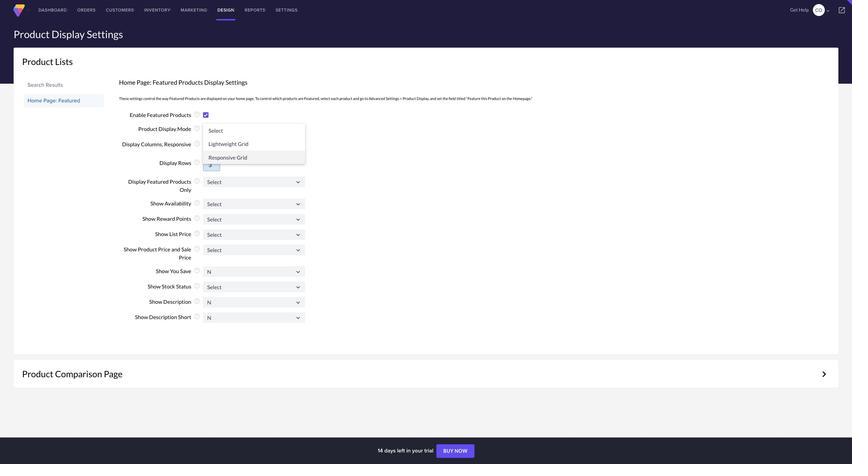 Task type: vqa. For each thing, say whether or not it's contained in the screenshot.
4th help_outline
yes



Task type: describe. For each thing, give the bounding box(es) containing it.
way
[[162, 96, 169, 101]]

featured inside home page: featured link
[[58, 97, 80, 105]]

featured inside display featured products only help_outline
[[147, 178, 169, 185]]

product lists
[[22, 56, 73, 67]]

page.
[[246, 96, 255, 101]]

show for show description short help_outline
[[135, 314, 148, 321]]

and inside 'show product price and sale price help_outline'
[[172, 246, 180, 253]]

product inside 'show product price and sale price help_outline'
[[138, 246, 157, 253]]

search
[[28, 81, 44, 89]]

displayed
[[207, 96, 222, 101]]

display columns, responsive help_outline
[[122, 140, 201, 147]]

reports
[[245, 7, 266, 13]]

show reward points help_outline
[[143, 215, 201, 222]]

mode
[[177, 126, 191, 132]]

save
[[180, 268, 191, 275]]

orders
[[77, 7, 96, 13]]

product comparison page
[[22, 369, 123, 380]]

show description short help_outline
[[135, 313, 201, 321]]

buy now link
[[437, 445, 475, 458]]

days
[[385, 447, 396, 455]]

2 control from the left
[[260, 96, 272, 101]]

description for help_outline
[[163, 299, 191, 305]]

now
[[455, 448, 468, 454]]

reward
[[157, 216, 175, 222]]

show for show availability help_outline
[[151, 200, 164, 207]]

points
[[176, 216, 191, 222]]

display rows help_outline
[[160, 159, 201, 166]]

display inside display featured products only help_outline
[[128, 178, 146, 185]]

 for show list price help_outline
[[295, 231, 302, 239]]

 for show description help_outline
[[295, 299, 302, 306]]

home for home page: featured
[[28, 97, 42, 105]]

settings up "home"
[[226, 79, 248, 86]]

in
[[407, 447, 411, 455]]

lists
[[55, 56, 73, 67]]

help_outline inside enable featured products help_outline
[[194, 111, 201, 118]]

show availability help_outline
[[151, 200, 201, 207]]

field
[[449, 96, 456, 101]]

grid for lightweight grid
[[238, 141, 249, 147]]

you
[[170, 268, 179, 275]]

marketing
[[181, 7, 207, 13]]

1 the from the left
[[156, 96, 161, 101]]

 link
[[832, 0, 853, 20]]

enable featured
[[130, 112, 169, 118]]

trial
[[425, 447, 434, 455]]

1 on from the left
[[223, 96, 227, 101]]

2 the from the left
[[443, 96, 448, 101]]

14 days left in your trial
[[378, 447, 435, 455]]

show product price and sale price help_outline
[[124, 245, 201, 261]]

price for and
[[158, 246, 171, 253]]

 for show availability help_outline
[[295, 201, 302, 208]]

products inside enable featured products help_outline
[[170, 112, 191, 118]]

featured,
[[304, 96, 320, 101]]

which
[[273, 96, 282, 101]]

show list price help_outline
[[155, 230, 201, 237]]

go
[[360, 96, 364, 101]]

"feature
[[467, 96, 481, 101]]

grid for responsive grid
[[237, 154, 248, 161]]

display inside display rows help_outline
[[160, 160, 177, 166]]

settings
[[130, 96, 143, 101]]

show for show you save help_outline
[[156, 268, 169, 275]]

 for show description short help_outline
[[295, 315, 302, 322]]

only
[[180, 186, 191, 193]]

design
[[218, 7, 235, 13]]

display inside product display mode help_outline
[[159, 126, 176, 132]]

help_outline inside 'show product price and sale price help_outline'
[[194, 245, 201, 252]]

product inside product display mode help_outline
[[138, 126, 158, 132]]

columns,
[[141, 141, 163, 147]]

this
[[482, 96, 488, 101]]

show for show product price and sale price help_outline
[[124, 246, 137, 253]]

to
[[365, 96, 368, 101]]

inventory
[[144, 7, 171, 13]]

home page: featured products display settings
[[119, 79, 248, 86]]

help_outline inside show you save help_outline
[[194, 267, 201, 274]]

show you save help_outline
[[156, 267, 201, 275]]

show stock status help_outline
[[148, 283, 201, 290]]

these
[[119, 96, 129, 101]]

help_outline inside the show list price help_outline
[[194, 230, 201, 237]]

help
[[800, 7, 810, 13]]

featured right "way"
[[170, 96, 184, 101]]

product display settings
[[14, 28, 123, 40]]


[[839, 6, 847, 14]]

short
[[178, 314, 191, 321]]

stock
[[162, 283, 175, 290]]

lightweight
[[209, 141, 237, 147]]

page: for home page: featured
[[44, 97, 57, 105]]

page: for home page: featured products display settings
[[137, 79, 152, 86]]

availability
[[165, 200, 191, 207]]


[[826, 8, 832, 14]]

settings right reports
[[276, 7, 298, 13]]

product display mode help_outline
[[138, 125, 201, 132]]

 for display featured products only help_outline
[[295, 179, 302, 186]]



Task type: locate. For each thing, give the bounding box(es) containing it.
11 help_outline from the top
[[194, 283, 201, 290]]

price right "list" at the left of page
[[179, 231, 191, 237]]

page: up the settings
[[137, 79, 152, 86]]

help_outline right availability
[[194, 200, 201, 206]]

are left displayed
[[201, 96, 206, 101]]

5  from the top
[[295, 247, 302, 254]]

0 horizontal spatial and
[[172, 246, 180, 253]]

help_outline right the mode
[[194, 125, 201, 132]]

0 vertical spatial your
[[228, 96, 235, 101]]

help_outline inside show description help_outline
[[194, 298, 201, 305]]

show inside show stock status help_outline
[[148, 283, 161, 290]]

1 vertical spatial responsive
[[209, 154, 236, 161]]

product
[[14, 28, 50, 40], [22, 56, 53, 67], [403, 96, 416, 101], [488, 96, 502, 101], [138, 126, 158, 132], [138, 246, 157, 253], [22, 369, 53, 380]]

7  from the top
[[295, 284, 302, 291]]

co
[[816, 7, 823, 13]]

description inside show description short help_outline
[[149, 314, 177, 321]]

6 help_outline from the top
[[194, 200, 201, 206]]

display
[[52, 28, 85, 40], [204, 79, 225, 86], [159, 126, 176, 132], [122, 141, 140, 147], [160, 160, 177, 166], [128, 178, 146, 185]]

help_outline inside display featured products only help_outline
[[194, 178, 201, 184]]

responsive down the mode
[[164, 141, 191, 147]]

0 horizontal spatial on
[[223, 96, 227, 101]]

the
[[156, 96, 161, 101], [443, 96, 448, 101], [507, 96, 513, 101]]

home page: featured
[[28, 97, 80, 105]]

home
[[236, 96, 245, 101]]

on left homepage."
[[502, 96, 506, 101]]

description for short
[[149, 314, 177, 321]]

show for show description help_outline
[[149, 299, 162, 305]]

display,
[[417, 96, 430, 101]]

help_outline inside show stock status help_outline
[[194, 283, 201, 290]]

home for home page: featured products display settings
[[119, 79, 136, 86]]

settings left >
[[386, 96, 400, 101]]

page
[[104, 369, 123, 380]]

featured up show availability help_outline
[[147, 178, 169, 185]]

 for show product price and sale price help_outline
[[295, 247, 302, 254]]

1 horizontal spatial responsive
[[209, 154, 236, 161]]

show inside show you save help_outline
[[156, 268, 169, 275]]

0 horizontal spatial the
[[156, 96, 161, 101]]

responsive grid
[[209, 154, 248, 161]]

9  from the top
[[295, 315, 302, 322]]

dashboard
[[38, 7, 67, 13]]

featured
[[153, 79, 177, 86], [170, 96, 184, 101], [58, 97, 80, 105], [147, 178, 169, 185]]

12 help_outline from the top
[[194, 298, 201, 305]]

1 help_outline from the top
[[194, 111, 201, 118]]

1 horizontal spatial the
[[443, 96, 448, 101]]

2 on from the left
[[502, 96, 506, 101]]

0 vertical spatial home
[[119, 79, 136, 86]]

advanced
[[369, 96, 385, 101]]

1 are from the left
[[201, 96, 206, 101]]

co 
[[816, 7, 832, 14]]

search results
[[28, 81, 63, 89]]

show inside show description short help_outline
[[135, 314, 148, 321]]

0 vertical spatial price
[[179, 231, 191, 237]]

control
[[143, 96, 155, 101], [260, 96, 272, 101]]

10 help_outline from the top
[[194, 267, 201, 274]]

>
[[400, 96, 402, 101]]

homepage."
[[513, 96, 533, 101]]

page:
[[137, 79, 152, 86], [44, 97, 57, 105]]

sale
[[182, 246, 191, 253]]

enable featured products help_outline
[[130, 111, 201, 118]]

grid up responsive grid
[[238, 141, 249, 147]]

featured up "way"
[[153, 79, 177, 86]]

0 horizontal spatial your
[[228, 96, 235, 101]]

are
[[201, 96, 206, 101], [298, 96, 304, 101]]

each
[[331, 96, 339, 101]]

help_outline inside show availability help_outline
[[194, 200, 201, 206]]

search results link
[[28, 79, 100, 91]]

get help
[[791, 7, 810, 13]]

help_outline right "list" at the left of page
[[194, 230, 201, 237]]

your
[[228, 96, 235, 101], [412, 447, 423, 455]]

 for show reward points help_outline
[[295, 216, 302, 223]]

home down search on the left
[[28, 97, 42, 105]]

1  from the top
[[295, 179, 302, 186]]

show for show stock status help_outline
[[148, 283, 161, 290]]

1 horizontal spatial your
[[412, 447, 423, 455]]

expand_more
[[819, 369, 831, 380]]

grid down lightweight grid
[[237, 154, 248, 161]]

None text field
[[203, 159, 220, 171], [203, 177, 305, 187], [203, 199, 305, 209], [203, 229, 305, 240], [203, 297, 305, 308], [203, 313, 305, 323], [203, 159, 220, 171], [203, 177, 305, 187], [203, 199, 305, 209], [203, 229, 305, 240], [203, 297, 305, 308], [203, 313, 305, 323]]

13 help_outline from the top
[[194, 313, 201, 320]]

show inside 'show product price and sale price help_outline'
[[124, 246, 137, 253]]

select
[[321, 96, 331, 101]]

price down "list" at the left of page
[[158, 246, 171, 253]]

help_outline up product display mode help_outline
[[194, 111, 201, 118]]

help_outline right the short
[[194, 313, 201, 320]]

0 vertical spatial responsive
[[164, 141, 191, 147]]

3 help_outline from the top
[[194, 140, 201, 147]]

help_outline right points
[[194, 215, 201, 222]]

show for show list price help_outline
[[155, 231, 168, 237]]

0 horizontal spatial page:
[[44, 97, 57, 105]]

comparison
[[55, 369, 102, 380]]

control right to
[[260, 96, 272, 101]]

description inside show description help_outline
[[163, 299, 191, 305]]

select
[[209, 127, 223, 134]]

1 horizontal spatial home
[[119, 79, 136, 86]]

your right in
[[412, 447, 423, 455]]

1 horizontal spatial page:
[[137, 79, 152, 86]]

the left "way"
[[156, 96, 161, 101]]

help_outline right the save
[[194, 267, 201, 274]]

to
[[255, 96, 259, 101]]

0 horizontal spatial responsive
[[164, 141, 191, 147]]

responsive down lightweight in the left of the page
[[209, 154, 236, 161]]

help_outline down display rows help_outline
[[194, 178, 201, 184]]

show for show reward points help_outline
[[143, 216, 156, 222]]

description down show description help_outline
[[149, 314, 177, 321]]

4  from the top
[[295, 231, 302, 239]]

1 vertical spatial home
[[28, 97, 42, 105]]

description down show stock status help_outline
[[163, 299, 191, 305]]

products inside display featured products only help_outline
[[170, 178, 191, 185]]

2 are from the left
[[298, 96, 304, 101]]

price for help_outline
[[179, 231, 191, 237]]

and
[[353, 96, 359, 101], [430, 96, 437, 101], [172, 246, 180, 253]]

featured down search results link
[[58, 97, 80, 105]]

6  from the top
[[295, 269, 302, 276]]

1 horizontal spatial control
[[260, 96, 272, 101]]

1 vertical spatial description
[[149, 314, 177, 321]]

1 control from the left
[[143, 96, 155, 101]]

8 help_outline from the top
[[194, 230, 201, 237]]

14
[[378, 447, 383, 455]]

products
[[283, 96, 298, 101]]

and left sale
[[172, 246, 180, 253]]

responsive inside display columns, responsive help_outline
[[164, 141, 191, 147]]

3  from the top
[[295, 216, 302, 223]]

0 horizontal spatial control
[[143, 96, 155, 101]]

1 vertical spatial your
[[412, 447, 423, 455]]

1 vertical spatial grid
[[237, 154, 248, 161]]

9 help_outline from the top
[[194, 245, 201, 252]]

home
[[119, 79, 136, 86], [28, 97, 42, 105]]

4 help_outline from the top
[[194, 159, 201, 166]]

help_outline up display rows help_outline
[[194, 140, 201, 147]]

set
[[437, 96, 442, 101]]

price down sale
[[179, 254, 191, 261]]

1 vertical spatial page:
[[44, 97, 57, 105]]

2  from the top
[[295, 201, 302, 208]]

help_outline down show stock status help_outline
[[194, 298, 201, 305]]

page: down results
[[44, 97, 57, 105]]


[[295, 179, 302, 186], [295, 201, 302, 208], [295, 216, 302, 223], [295, 231, 302, 239], [295, 247, 302, 254], [295, 269, 302, 276], [295, 284, 302, 291], [295, 299, 302, 306], [295, 315, 302, 322]]

product
[[340, 96, 353, 101]]

these settings control the way featured products are displayed on your home page. to control which products are featured, select each product and go to advanced settings > product display, and set the field titled "feature this product on the homepage."
[[119, 96, 533, 101]]

the right set
[[443, 96, 448, 101]]

and left go
[[353, 96, 359, 101]]

left
[[397, 447, 405, 455]]

on
[[223, 96, 227, 101], [502, 96, 506, 101]]

0 horizontal spatial home
[[28, 97, 42, 105]]

 for show you save help_outline
[[295, 269, 302, 276]]

lightweight grid
[[209, 141, 249, 147]]

results
[[46, 81, 63, 89]]

grid
[[238, 141, 249, 147], [237, 154, 248, 161]]

display inside display columns, responsive help_outline
[[122, 141, 140, 147]]

0 horizontal spatial are
[[201, 96, 206, 101]]

5 help_outline from the top
[[194, 178, 201, 184]]

help_outline inside show description short help_outline
[[194, 313, 201, 320]]

list
[[169, 231, 178, 237]]

0 vertical spatial grid
[[238, 141, 249, 147]]

2 horizontal spatial the
[[507, 96, 513, 101]]

dashboard link
[[33, 0, 72, 20]]

help_outline
[[194, 111, 201, 118], [194, 125, 201, 132], [194, 140, 201, 147], [194, 159, 201, 166], [194, 178, 201, 184], [194, 200, 201, 206], [194, 215, 201, 222], [194, 230, 201, 237], [194, 245, 201, 252], [194, 267, 201, 274], [194, 283, 201, 290], [194, 298, 201, 305], [194, 313, 201, 320]]

2 horizontal spatial and
[[430, 96, 437, 101]]

None text field
[[203, 214, 305, 225], [203, 245, 305, 255], [203, 267, 305, 277], [203, 282, 305, 292], [203, 214, 305, 225], [203, 245, 305, 255], [203, 267, 305, 277], [203, 282, 305, 292]]

home up these
[[119, 79, 136, 86]]

are right the products
[[298, 96, 304, 101]]

0 vertical spatial description
[[163, 299, 191, 305]]

titled
[[457, 96, 466, 101]]

home inside home page: featured link
[[28, 97, 42, 105]]

responsive
[[164, 141, 191, 147], [209, 154, 236, 161]]

settings
[[276, 7, 298, 13], [87, 28, 123, 40], [226, 79, 248, 86], [386, 96, 400, 101]]

customers
[[106, 7, 134, 13]]

help_outline inside display rows help_outline
[[194, 159, 201, 166]]

settings down customers
[[87, 28, 123, 40]]

1 horizontal spatial are
[[298, 96, 304, 101]]

show inside the show list price help_outline
[[155, 231, 168, 237]]

the left homepage."
[[507, 96, 513, 101]]

buy
[[444, 448, 454, 454]]

display featured products only help_outline
[[128, 178, 201, 193]]

show
[[151, 200, 164, 207], [143, 216, 156, 222], [155, 231, 168, 237], [124, 246, 137, 253], [156, 268, 169, 275], [148, 283, 161, 290], [149, 299, 162, 305], [135, 314, 148, 321]]

help_outline right rows
[[194, 159, 201, 166]]

control right the settings
[[143, 96, 155, 101]]

help_outline right sale
[[194, 245, 201, 252]]

help_outline right 'status'
[[194, 283, 201, 290]]

show description help_outline
[[149, 298, 201, 305]]

1 horizontal spatial on
[[502, 96, 506, 101]]

rows
[[178, 160, 191, 166]]

description
[[163, 299, 191, 305], [149, 314, 177, 321]]

3 the from the left
[[507, 96, 513, 101]]

get
[[791, 7, 799, 13]]

help_outline inside product display mode help_outline
[[194, 125, 201, 132]]

0 vertical spatial page:
[[137, 79, 152, 86]]

1 horizontal spatial and
[[353, 96, 359, 101]]

price inside the show list price help_outline
[[179, 231, 191, 237]]

show inside show reward points help_outline
[[143, 216, 156, 222]]

your left "home"
[[228, 96, 235, 101]]

on right displayed
[[223, 96, 227, 101]]

8  from the top
[[295, 299, 302, 306]]

help_outline inside show reward points help_outline
[[194, 215, 201, 222]]

help_outline inside display columns, responsive help_outline
[[194, 140, 201, 147]]

and left set
[[430, 96, 437, 101]]

 for show stock status help_outline
[[295, 284, 302, 291]]

2 vertical spatial price
[[179, 254, 191, 261]]

home page: featured link
[[28, 95, 100, 107]]

buy now
[[444, 448, 468, 454]]

show inside show description help_outline
[[149, 299, 162, 305]]

price
[[179, 231, 191, 237], [158, 246, 171, 253], [179, 254, 191, 261]]

7 help_outline from the top
[[194, 215, 201, 222]]

2 help_outline from the top
[[194, 125, 201, 132]]

1 vertical spatial price
[[158, 246, 171, 253]]

status
[[176, 283, 191, 290]]

show inside show availability help_outline
[[151, 200, 164, 207]]



